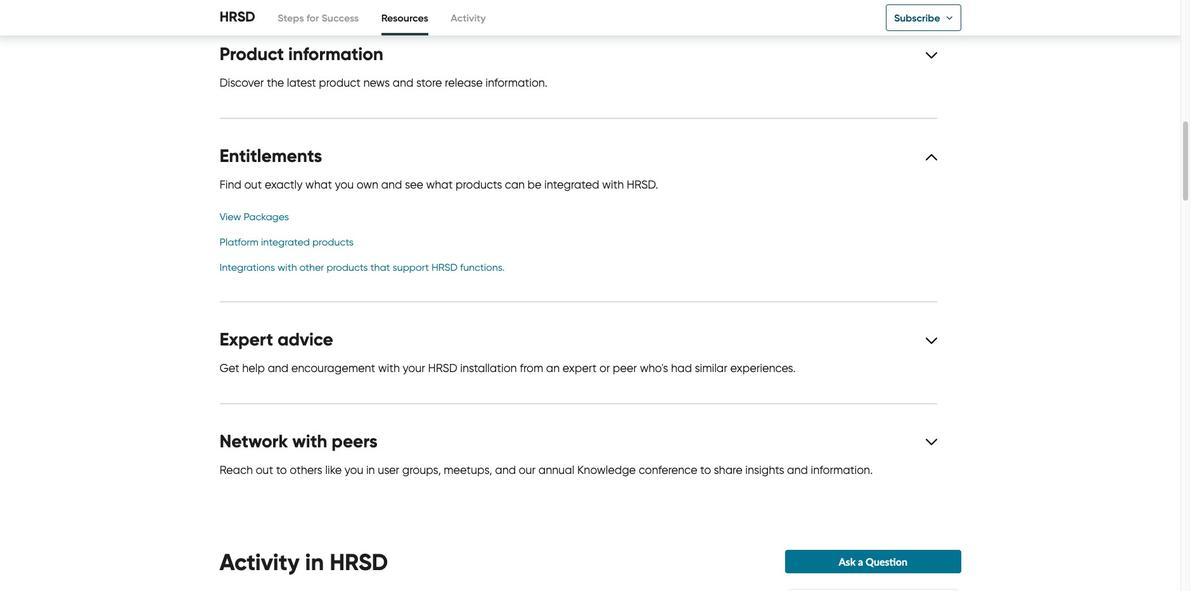 Task type: describe. For each thing, give the bounding box(es) containing it.
information
[[288, 43, 383, 66]]

encouragement
[[291, 362, 375, 376]]

activity in hrsd
[[220, 549, 388, 577]]

steps
[[278, 11, 304, 24]]

get for get the answers you need when you need them.
[[220, 5, 242, 21]]

and left our
[[495, 464, 516, 478]]

out for network with peers
[[256, 464, 273, 478]]

1 to from the left
[[276, 464, 287, 478]]

from
[[520, 362, 543, 376]]

advice
[[278, 329, 333, 351]]

conference
[[639, 464, 697, 478]]

release
[[445, 76, 483, 90]]

2 vertical spatial products
[[327, 262, 368, 274]]

view packages
[[220, 211, 289, 223]]

and right insights on the right of page
[[787, 464, 808, 478]]

them.
[[466, 5, 499, 21]]

entitlements
[[220, 145, 322, 167]]

product information
[[220, 43, 383, 66]]

for
[[307, 11, 319, 24]]

find
[[220, 178, 241, 192]]

2 need from the left
[[433, 5, 463, 21]]

answers
[[267, 5, 314, 21]]

like
[[325, 464, 342, 478]]

had
[[671, 362, 692, 376]]

help
[[242, 362, 265, 376]]

2 to from the left
[[700, 464, 711, 478]]

subscribe
[[894, 11, 940, 24]]

network
[[220, 431, 288, 453]]

discover
[[220, 76, 264, 90]]

ask a question
[[839, 556, 908, 568]]

ask
[[839, 556, 856, 568]]

0 vertical spatial in
[[366, 464, 375, 478]]

installation
[[460, 362, 517, 376]]

find out exactly what you own and see what products can be integrated with hrsd.
[[220, 178, 658, 192]]

your
[[403, 362, 425, 376]]

expert advice
[[220, 329, 333, 351]]

or
[[600, 362, 610, 376]]

network with peers
[[220, 431, 378, 453]]

get for get help and encouragement with your hrsd installation from an expert or peer who's had similar experiences.
[[220, 362, 239, 376]]

hrsd.
[[627, 178, 658, 192]]

our
[[519, 464, 536, 478]]

platform
[[220, 236, 259, 248]]

discover the latest product news and store release information.
[[220, 76, 548, 90]]

other
[[299, 262, 324, 274]]

and left the see at the top of page
[[381, 178, 402, 192]]

get help and encouragement with your hrsd installation from an expert or peer who's had similar experiences.
[[220, 362, 796, 376]]

support
[[393, 262, 429, 274]]

out for entitlements
[[244, 178, 262, 192]]

success
[[322, 11, 359, 24]]

1 what from the left
[[305, 178, 332, 192]]

1 vertical spatial in
[[305, 549, 324, 577]]

view packages link
[[220, 211, 289, 223]]

can
[[505, 178, 525, 192]]

resources link
[[381, 0, 428, 35]]



Task type: vqa. For each thing, say whether or not it's contained in the screenshot.
the who's
yes



Task type: locate. For each thing, give the bounding box(es) containing it.
platform integrated products link
[[220, 236, 354, 248]]

who's
[[640, 362, 668, 376]]

with left hrsd.
[[602, 178, 624, 192]]

own
[[357, 178, 378, 192]]

when
[[375, 5, 406, 21]]

1 vertical spatial get
[[220, 362, 239, 376]]

product
[[319, 76, 361, 90]]

to left share
[[700, 464, 711, 478]]

the for get
[[245, 5, 264, 21]]

0 horizontal spatial to
[[276, 464, 287, 478]]

share
[[714, 464, 743, 478]]

the for discover
[[267, 76, 284, 90]]

1 horizontal spatial information.
[[811, 464, 873, 478]]

with
[[602, 178, 624, 192], [278, 262, 297, 274], [378, 362, 400, 376], [292, 431, 327, 453]]

activity for activity
[[451, 11, 486, 24]]

information.
[[486, 76, 548, 90], [811, 464, 873, 478]]

latest
[[287, 76, 316, 90]]

steps for success link
[[278, 0, 359, 35]]

0 vertical spatial activity
[[451, 11, 486, 24]]

in
[[366, 464, 375, 478], [305, 549, 324, 577]]

ask a question link
[[785, 551, 961, 574]]

groups,
[[402, 464, 441, 478]]

1 horizontal spatial what
[[426, 178, 453, 192]]

0 vertical spatial get
[[220, 5, 242, 21]]

need left the them.
[[433, 5, 463, 21]]

be
[[528, 178, 542, 192]]

with left other
[[278, 262, 297, 274]]

peers
[[332, 431, 378, 453]]

0 horizontal spatial need
[[341, 5, 371, 21]]

what right the see at the top of page
[[426, 178, 453, 192]]

0 vertical spatial integrated
[[544, 178, 599, 192]]

1 horizontal spatial in
[[366, 464, 375, 478]]

a
[[858, 556, 863, 568]]

what right the exactly
[[305, 178, 332, 192]]

that
[[370, 262, 390, 274]]

get up product
[[220, 5, 242, 21]]

out right reach
[[256, 464, 273, 478]]

1 get from the top
[[220, 5, 242, 21]]

view
[[220, 211, 241, 223]]

the
[[245, 5, 264, 21], [267, 76, 284, 90]]

packages
[[244, 211, 289, 223]]

1 horizontal spatial integrated
[[544, 178, 599, 192]]

user
[[378, 464, 399, 478]]

store
[[416, 76, 442, 90]]

expert
[[563, 362, 597, 376]]

0 vertical spatial out
[[244, 178, 262, 192]]

get
[[220, 5, 242, 21], [220, 362, 239, 376]]

activity link
[[451, 0, 486, 35]]

product
[[220, 43, 284, 66]]

out right the 'find'
[[244, 178, 262, 192]]

resources
[[381, 11, 428, 24]]

annual
[[539, 464, 574, 478]]

1 vertical spatial activity
[[220, 549, 299, 577]]

0 horizontal spatial the
[[245, 5, 264, 21]]

integrations
[[220, 262, 275, 274]]

you
[[317, 5, 338, 21], [409, 5, 430, 21], [335, 178, 354, 192], [345, 464, 363, 478]]

need
[[341, 5, 371, 21], [433, 5, 463, 21]]

news
[[363, 76, 390, 90]]

products left the that
[[327, 262, 368, 274]]

0 horizontal spatial integrated
[[261, 236, 310, 248]]

1 vertical spatial the
[[267, 76, 284, 90]]

0 horizontal spatial what
[[305, 178, 332, 192]]

others
[[290, 464, 322, 478]]

1 vertical spatial integrated
[[261, 236, 310, 248]]

and left store
[[393, 76, 414, 90]]

and
[[393, 76, 414, 90], [381, 178, 402, 192], [268, 362, 289, 376], [495, 464, 516, 478], [787, 464, 808, 478]]

similar
[[695, 362, 728, 376]]

question
[[866, 556, 908, 568]]

and right help
[[268, 362, 289, 376]]

1 need from the left
[[341, 5, 371, 21]]

0 horizontal spatial information.
[[486, 76, 548, 90]]

to left others
[[276, 464, 287, 478]]

see
[[405, 178, 423, 192]]

0 vertical spatial products
[[456, 178, 502, 192]]

expert
[[220, 329, 273, 351]]

integrated down the packages
[[261, 236, 310, 248]]

1 vertical spatial products
[[312, 236, 354, 248]]

2 get from the top
[[220, 362, 239, 376]]

what
[[305, 178, 332, 192], [426, 178, 453, 192]]

hrsd
[[220, 8, 255, 25], [432, 262, 458, 274], [428, 362, 457, 376], [330, 549, 388, 577]]

with up others
[[292, 431, 327, 453]]

subscribe button
[[886, 4, 961, 31]]

with left your
[[378, 362, 400, 376]]

products
[[456, 178, 502, 192], [312, 236, 354, 248], [327, 262, 368, 274]]

1 horizontal spatial activity
[[451, 11, 486, 24]]

integrated
[[544, 178, 599, 192], [261, 236, 310, 248]]

peer
[[613, 362, 637, 376]]

1 horizontal spatial to
[[700, 464, 711, 478]]

platform integrated products
[[220, 236, 354, 248]]

insights
[[745, 464, 784, 478]]

products up other
[[312, 236, 354, 248]]

steps for success
[[278, 11, 359, 24]]

2 what from the left
[[426, 178, 453, 192]]

0 vertical spatial information.
[[486, 76, 548, 90]]

1 horizontal spatial the
[[267, 76, 284, 90]]

1 vertical spatial out
[[256, 464, 273, 478]]

reach out to others like you in user groups, meetups, and our annual knowledge conference to share insights and information.
[[220, 464, 873, 478]]

reach
[[220, 464, 253, 478]]

experiences.
[[730, 362, 796, 376]]

integrations with other products that support hrsd functions.
[[220, 262, 505, 274]]

knowledge
[[577, 464, 636, 478]]

to
[[276, 464, 287, 478], [700, 464, 711, 478]]

activity for activity in hrsd
[[220, 549, 299, 577]]

1 vertical spatial information.
[[811, 464, 873, 478]]

functions.
[[460, 262, 505, 274]]

0 horizontal spatial in
[[305, 549, 324, 577]]

meetups,
[[444, 464, 492, 478]]

the left latest
[[267, 76, 284, 90]]

out
[[244, 178, 262, 192], [256, 464, 273, 478]]

get the answers you need when you need them.
[[220, 5, 499, 21]]

integrations with other products that support hrsd functions. link
[[220, 262, 505, 274]]

1 horizontal spatial need
[[433, 5, 463, 21]]

0 vertical spatial the
[[245, 5, 264, 21]]

get left help
[[220, 362, 239, 376]]

0 horizontal spatial activity
[[220, 549, 299, 577]]

an
[[546, 362, 560, 376]]

activity
[[451, 11, 486, 24], [220, 549, 299, 577]]

need left "when"
[[341, 5, 371, 21]]

integrated right be on the left of page
[[544, 178, 599, 192]]

the left answers
[[245, 5, 264, 21]]

products left 'can'
[[456, 178, 502, 192]]

exactly
[[265, 178, 303, 192]]



